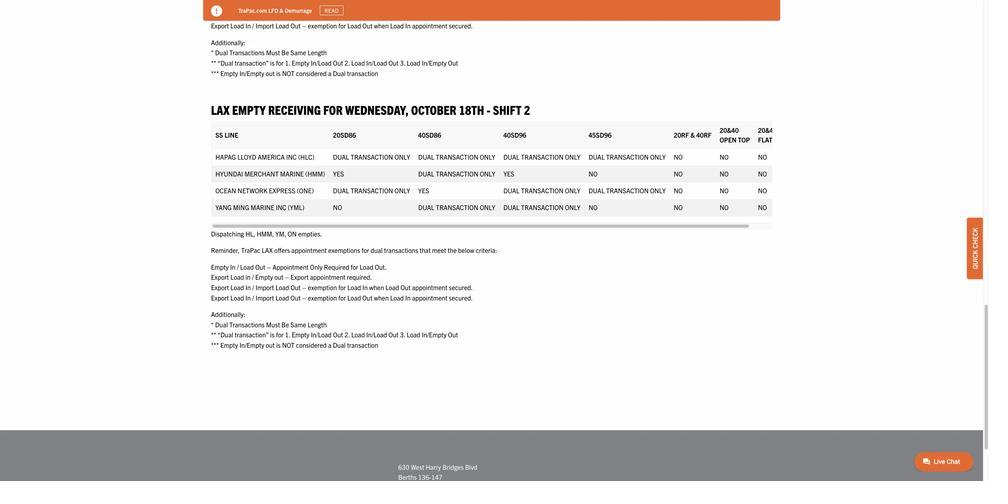 Task type: describe. For each thing, give the bounding box(es) containing it.
trapac.com lfd & demurrage
[[238, 7, 312, 14]]

merchant
[[245, 170, 279, 178]]

1 considered from the top
[[296, 69, 327, 77]]

blvd
[[465, 464, 477, 472]]

2 considered from the top
[[296, 341, 327, 349]]

read link
[[320, 6, 343, 15]]

inc for (yml)
[[276, 203, 286, 211]]

630 west harry bridges blvd footer
[[0, 431, 983, 482]]

rack
[[774, 136, 791, 144]]

harry
[[426, 464, 441, 472]]

hapag lloyd america inc (hlc)
[[215, 153, 314, 161]]

exemptions
[[328, 247, 360, 255]]

receiving
[[268, 102, 321, 118]]

20rf
[[674, 131, 689, 139]]

3 exemption from the top
[[308, 284, 337, 292]]

45sd96
[[589, 131, 612, 139]]

4 import from the top
[[256, 294, 274, 302]]

dispatching
[[211, 230, 244, 238]]

1 a from the top
[[328, 69, 331, 77]]

2 *** from the top
[[211, 341, 219, 349]]

2 length from the top
[[308, 321, 327, 329]]

-
[[487, 102, 491, 118]]

1 1. from the top
[[285, 59, 290, 67]]

line
[[225, 131, 238, 139]]

0 horizontal spatial &
[[280, 7, 284, 14]]

solid image
[[211, 6, 222, 17]]

hl,
[[245, 230, 255, 238]]

ss line
[[215, 131, 238, 139]]

dual
[[371, 247, 383, 255]]

lfd
[[268, 7, 278, 14]]

criteria:
[[476, 247, 497, 255]]

ocean network express (one)
[[215, 187, 314, 195]]

ming
[[233, 203, 249, 211]]

1 same from the top
[[291, 49, 306, 57]]

2 "dual from the top
[[218, 331, 233, 339]]

1 "dual from the top
[[218, 59, 233, 67]]

reminder,
[[211, 247, 240, 255]]

out.
[[375, 263, 387, 271]]

2 import from the top
[[256, 22, 274, 30]]

flat
[[758, 136, 773, 144]]

20&40 for open
[[720, 126, 739, 134]]

west
[[411, 464, 424, 472]]

offers
[[274, 247, 290, 255]]

20&40 flat rack
[[758, 126, 791, 144]]

export load in / empty out – export appointment required. export load in / import load out – exemption for load in when load out appointment secured. export load in / import load out – exemption for load out when load in appointment secured.
[[211, 1, 473, 30]]

2 transactions from the top
[[229, 321, 265, 329]]

2 3. from the top
[[400, 331, 405, 339]]

ym,
[[275, 230, 286, 238]]

empty inside export load in / empty out – export appointment required. export load in / import load out – exemption for load in when load out appointment secured. export load in / import load out – exemption for load out when load in appointment secured.
[[255, 1, 273, 9]]

2 ** from the top
[[211, 331, 216, 339]]

2 be from the top
[[281, 321, 289, 329]]

40sd96
[[504, 131, 527, 139]]

1 must from the top
[[266, 49, 280, 57]]

yang
[[215, 203, 232, 211]]

empty in / load out – appointment only required for load out. export load in / empty out – export appointment required. export load in / import load out – exemption for load in when load out appointment secured. export load in / import load out – exemption for load out when load in appointment secured.
[[211, 263, 473, 302]]

40sd86
[[418, 131, 441, 139]]

630 west harry bridges blvd
[[398, 464, 477, 472]]

for
[[323, 102, 343, 118]]

empty
[[232, 102, 266, 118]]

trapac.com
[[238, 7, 267, 14]]

1 import from the top
[[256, 11, 274, 19]]

hmm,
[[257, 230, 274, 238]]

bridges
[[443, 464, 464, 472]]

2 must from the top
[[266, 321, 280, 329]]

2 1. from the top
[[285, 331, 290, 339]]

marine for ming
[[251, 203, 274, 211]]

hyundai merchant marine (hmm)
[[215, 170, 325, 178]]

check
[[971, 228, 979, 249]]

20&40 open top
[[720, 126, 750, 144]]

demurrage
[[285, 7, 312, 14]]

express
[[269, 187, 295, 195]]

20sd86
[[333, 131, 356, 139]]

4 exemption from the top
[[308, 294, 337, 302]]

america
[[258, 153, 285, 161]]

4 secured. from the top
[[449, 294, 473, 302]]

wednesday,
[[345, 102, 409, 118]]

trapac
[[241, 247, 260, 255]]

that
[[420, 247, 431, 255]]

1 secured. from the top
[[449, 11, 473, 19]]

quick check
[[971, 228, 979, 270]]

18th
[[459, 102, 484, 118]]

1 3. from the top
[[400, 59, 405, 67]]

ss
[[215, 131, 223, 139]]

1 additionally: from the top
[[211, 38, 245, 46]]

out inside export load in / empty out – export appointment required. export load in / import load out – exemption for load in when load out appointment secured. export load in / import load out – exemption for load out when load in appointment secured.
[[274, 1, 283, 9]]

dispatching hl, hmm, ym, on empties.
[[211, 230, 322, 238]]

network
[[238, 187, 267, 195]]

1 *** from the top
[[211, 69, 219, 77]]

shift
[[493, 102, 522, 118]]

open
[[720, 136, 737, 144]]

meet
[[432, 247, 446, 255]]

20&40 for flat
[[758, 126, 777, 134]]



Task type: locate. For each thing, give the bounding box(es) containing it.
1 be from the top
[[281, 49, 289, 57]]

1 transaction from the top
[[347, 69, 378, 77]]

1 vertical spatial transaction
[[347, 341, 378, 349]]

for
[[338, 11, 346, 19], [338, 22, 346, 30], [276, 59, 284, 67], [362, 247, 369, 255], [351, 263, 358, 271], [338, 284, 346, 292], [338, 294, 346, 302], [276, 331, 284, 339]]

1 vertical spatial ***
[[211, 341, 219, 349]]

dual
[[215, 49, 228, 57], [333, 69, 346, 77], [215, 321, 228, 329], [333, 341, 346, 349]]

quick check link
[[967, 218, 983, 280]]

1 vertical spatial marine
[[251, 203, 274, 211]]

2 additionally: * dual transactions must be same length ** "dual transaction" is for 1. empty in/load out 2. load in/load out 3. load in/empty out *** empty in/empty out is not considered a dual transaction from the top
[[211, 311, 458, 349]]

transactions
[[384, 247, 418, 255]]

in
[[246, 1, 251, 9], [246, 274, 251, 282]]

lax empty receiving           for wednesday, october 18th              - shift 2
[[211, 102, 530, 118]]

only
[[395, 153, 410, 161], [480, 153, 495, 161], [565, 153, 581, 161], [650, 153, 666, 161], [480, 170, 495, 178], [395, 187, 410, 195], [565, 187, 581, 195], [650, 187, 666, 195], [480, 203, 495, 211], [565, 203, 581, 211]]

1 vertical spatial 1.
[[285, 331, 290, 339]]

1 horizontal spatial yes
[[418, 187, 429, 195]]

"dual
[[218, 59, 233, 67], [218, 331, 233, 339]]

inc for (hlc)
[[286, 153, 297, 161]]

ocean
[[215, 187, 236, 195]]

dual
[[333, 153, 349, 161], [418, 153, 434, 161], [504, 153, 520, 161], [589, 153, 605, 161], [418, 170, 434, 178], [333, 187, 349, 195], [504, 187, 520, 195], [589, 187, 605, 195], [418, 203, 434, 211], [504, 203, 520, 211]]

required. right read
[[347, 1, 372, 9]]

1 vertical spatial a
[[328, 341, 331, 349]]

***
[[211, 69, 219, 77], [211, 341, 219, 349]]

yang ming marine inc (yml)
[[215, 203, 304, 211]]

reminder, trapac lax offers appointment exemptions for dual transactions that meet the below criteria:
[[211, 247, 497, 255]]

0 horizontal spatial marine
[[251, 203, 274, 211]]

0 vertical spatial in
[[246, 1, 251, 9]]

inc
[[286, 153, 297, 161], [276, 203, 286, 211]]

1.
[[285, 59, 290, 67], [285, 331, 290, 339]]

0 vertical spatial ***
[[211, 69, 219, 77]]

required. inside export load in / empty out – export appointment required. export load in / import load out – exemption for load in when load out appointment secured. export load in / import load out – exemption for load out when load in appointment secured.
[[347, 1, 372, 9]]

below
[[458, 247, 474, 255]]

0 vertical spatial additionally: * dual transactions must be same length ** "dual transaction" is for 1. empty in/load out 2. load in/load out 3. load in/empty out *** empty in/empty out is not considered a dual transaction
[[211, 38, 458, 77]]

(hlc)
[[298, 153, 314, 161]]

2 * from the top
[[211, 321, 214, 329]]

**
[[211, 59, 216, 67], [211, 331, 216, 339]]

1 vertical spatial *
[[211, 321, 214, 329]]

1 vertical spatial inc
[[276, 203, 286, 211]]

exemption
[[308, 11, 337, 19], [308, 22, 337, 30], [308, 284, 337, 292], [308, 294, 337, 302]]

& right lfd
[[280, 7, 284, 14]]

20&40 inside 20&40 open top
[[720, 126, 739, 134]]

1 horizontal spatial 20&40
[[758, 126, 777, 134]]

0 horizontal spatial 20&40
[[720, 126, 739, 134]]

read
[[325, 7, 339, 14]]

on
[[288, 230, 297, 238]]

top
[[738, 136, 750, 144]]

0 vertical spatial *
[[211, 49, 214, 57]]

length
[[308, 49, 327, 57], [308, 321, 327, 329]]

required. down required
[[347, 274, 372, 282]]

inc left (hlc)
[[286, 153, 297, 161]]

(yml)
[[288, 203, 304, 211]]

1 vertical spatial transactions
[[229, 321, 265, 329]]

no
[[674, 153, 683, 161], [720, 153, 729, 161], [758, 153, 767, 161], [589, 170, 598, 178], [674, 170, 683, 178], [720, 170, 729, 178], [758, 170, 767, 178], [674, 187, 683, 195], [720, 187, 729, 195], [758, 187, 767, 195], [333, 203, 342, 211], [589, 203, 598, 211], [674, 203, 683, 211], [720, 203, 729, 211], [758, 203, 767, 211]]

in inside 'empty in / load out – appointment only required for load out. export load in / empty out – export appointment required. export load in / import load out – exemption for load in when load out appointment secured. export load in / import load out – exemption for load out when load in appointment secured.'
[[246, 274, 251, 282]]

marine up express
[[280, 170, 304, 178]]

1 horizontal spatial lax
[[262, 247, 273, 255]]

1 2. from the top
[[345, 59, 350, 67]]

1 in from the top
[[246, 1, 251, 9]]

1 vertical spatial transaction"
[[235, 331, 269, 339]]

a
[[328, 69, 331, 77], [328, 341, 331, 349]]

in inside export load in / empty out – export appointment required. export load in / import load out – exemption for load in when load out appointment secured. export load in / import load out – exemption for load out when load in appointment secured.
[[246, 1, 251, 9]]

1 vertical spatial **
[[211, 331, 216, 339]]

1 length from the top
[[308, 49, 327, 57]]

2.
[[345, 59, 350, 67], [345, 331, 350, 339]]

import
[[256, 11, 274, 19], [256, 22, 274, 30], [256, 284, 274, 292], [256, 294, 274, 302]]

additionally: * dual transactions must be same length ** "dual transaction" is for 1. empty in/load out 2. load in/load out 3. load in/empty out *** empty in/empty out is not considered a dual transaction
[[211, 38, 458, 77], [211, 311, 458, 349]]

1 vertical spatial must
[[266, 321, 280, 329]]

3 import from the top
[[256, 284, 274, 292]]

out
[[274, 1, 283, 9], [266, 69, 275, 77], [274, 274, 283, 282], [266, 341, 275, 349]]

appointment
[[310, 1, 345, 9], [412, 11, 447, 19], [412, 22, 447, 30], [291, 247, 327, 255], [310, 274, 345, 282], [412, 284, 447, 292], [412, 294, 447, 302]]

1 vertical spatial in
[[246, 274, 251, 282]]

1 vertical spatial not
[[282, 341, 295, 349]]

marine for merchant
[[280, 170, 304, 178]]

marine down ocean network express (one)
[[251, 203, 274, 211]]

in/load
[[311, 59, 332, 67], [366, 59, 387, 67], [311, 331, 332, 339], [366, 331, 387, 339]]

0 vertical spatial length
[[308, 49, 327, 57]]

2 a from the top
[[328, 341, 331, 349]]

marine
[[280, 170, 304, 178], [251, 203, 274, 211]]

0 vertical spatial **
[[211, 59, 216, 67]]

2 horizontal spatial yes
[[504, 170, 514, 178]]

/
[[252, 1, 254, 9], [252, 11, 254, 19], [252, 22, 254, 30], [237, 263, 239, 271], [252, 274, 254, 282], [252, 284, 254, 292], [252, 294, 254, 302]]

630
[[398, 464, 409, 472]]

0 vertical spatial 2.
[[345, 59, 350, 67]]

0 vertical spatial be
[[281, 49, 289, 57]]

1 transactions from the top
[[229, 49, 265, 57]]

(hmm)
[[305, 170, 325, 178]]

1 vertical spatial 2.
[[345, 331, 350, 339]]

1 vertical spatial lax
[[262, 247, 273, 255]]

be
[[281, 49, 289, 57], [281, 321, 289, 329]]

–
[[285, 1, 289, 9], [302, 11, 306, 19], [302, 22, 306, 30], [267, 263, 271, 271], [285, 274, 289, 282], [302, 284, 306, 292], [302, 294, 306, 302]]

0 vertical spatial 3.
[[400, 59, 405, 67]]

lloyd
[[237, 153, 256, 161]]

0 horizontal spatial lax
[[211, 102, 230, 118]]

2
[[524, 102, 530, 118]]

1 required. from the top
[[347, 1, 372, 9]]

1 vertical spatial length
[[308, 321, 327, 329]]

empty
[[255, 1, 273, 9], [292, 59, 309, 67], [220, 69, 238, 77], [211, 263, 229, 271], [255, 274, 273, 282], [292, 331, 309, 339], [220, 341, 238, 349]]

inc left the (yml)
[[276, 203, 286, 211]]

2 transaction from the top
[[347, 341, 378, 349]]

not
[[282, 69, 295, 77], [282, 341, 295, 349]]

out inside 'empty in / load out – appointment only required for load out. export load in / empty out – export appointment required. export load in / import load out – exemption for load in when load out appointment secured. export load in / import load out – exemption for load out when load in appointment secured.'
[[274, 274, 283, 282]]

0 vertical spatial additionally:
[[211, 38, 245, 46]]

1 vertical spatial same
[[291, 321, 306, 329]]

2 additionally: from the top
[[211, 311, 245, 319]]

yes
[[333, 170, 344, 178], [504, 170, 514, 178], [418, 187, 429, 195]]

2 2. from the top
[[345, 331, 350, 339]]

1 vertical spatial additionally: * dual transactions must be same length ** "dual transaction" is for 1. empty in/load out 2. load in/load out 3. load in/empty out *** empty in/empty out is not considered a dual transaction
[[211, 311, 458, 349]]

0 vertical spatial "dual
[[218, 59, 233, 67]]

2 same from the top
[[291, 321, 306, 329]]

1 transaction" from the top
[[235, 59, 269, 67]]

lax up ss
[[211, 102, 230, 118]]

is
[[270, 59, 275, 67], [276, 69, 281, 77], [270, 331, 275, 339], [276, 341, 281, 349]]

0 vertical spatial same
[[291, 49, 306, 57]]

same
[[291, 49, 306, 57], [291, 321, 306, 329]]

2 in from the top
[[246, 274, 251, 282]]

1 20&40 from the left
[[720, 126, 739, 134]]

0 vertical spatial must
[[266, 49, 280, 57]]

1 horizontal spatial marine
[[280, 170, 304, 178]]

1 not from the top
[[282, 69, 295, 77]]

2 exemption from the top
[[308, 22, 337, 30]]

1 vertical spatial "dual
[[218, 331, 233, 339]]

load
[[230, 1, 244, 9], [230, 11, 244, 19], [276, 11, 289, 19], [347, 11, 361, 19], [386, 11, 399, 19], [230, 22, 244, 30], [276, 22, 289, 30], [347, 22, 361, 30], [390, 22, 404, 30], [351, 59, 365, 67], [407, 59, 420, 67], [240, 263, 254, 271], [360, 263, 373, 271], [230, 274, 244, 282], [230, 284, 244, 292], [276, 284, 289, 292], [347, 284, 361, 292], [386, 284, 399, 292], [230, 294, 244, 302], [276, 294, 289, 302], [347, 294, 361, 302], [390, 294, 404, 302], [351, 331, 365, 339], [407, 331, 420, 339]]

0 vertical spatial a
[[328, 69, 331, 77]]

(one)
[[297, 187, 314, 195]]

required. inside 'empty in / load out – appointment only required for load out. export load in / empty out – export appointment required. export load in / import load out – exemption for load in when load out appointment secured. export load in / import load out – exemption for load out when load in appointment secured.'
[[347, 274, 372, 282]]

& left 40rf
[[691, 131, 695, 139]]

3 secured. from the top
[[449, 284, 473, 292]]

0 horizontal spatial yes
[[333, 170, 344, 178]]

appointment
[[273, 263, 309, 271]]

0 vertical spatial transaction"
[[235, 59, 269, 67]]

20&40 inside 20&40 flat rack
[[758, 126, 777, 134]]

0 vertical spatial considered
[[296, 69, 327, 77]]

1 vertical spatial required.
[[347, 274, 372, 282]]

2 not from the top
[[282, 341, 295, 349]]

hyundai
[[215, 170, 243, 178]]

2 20&40 from the left
[[758, 126, 777, 134]]

1 horizontal spatial &
[[691, 131, 695, 139]]

0 vertical spatial lax
[[211, 102, 230, 118]]

secured.
[[449, 11, 473, 19], [449, 22, 473, 30], [449, 284, 473, 292], [449, 294, 473, 302]]

20rf & 40rf
[[674, 131, 712, 139]]

required
[[324, 263, 349, 271]]

must
[[266, 49, 280, 57], [266, 321, 280, 329]]

1 vertical spatial &
[[691, 131, 695, 139]]

2 transaction" from the top
[[235, 331, 269, 339]]

&
[[280, 7, 284, 14], [691, 131, 695, 139]]

transactions
[[229, 49, 265, 57], [229, 321, 265, 329]]

0 vertical spatial transaction
[[347, 69, 378, 77]]

1 vertical spatial considered
[[296, 341, 327, 349]]

40rf
[[697, 131, 712, 139]]

hapag
[[215, 153, 236, 161]]

1 exemption from the top
[[308, 11, 337, 19]]

the
[[448, 247, 457, 255]]

out
[[291, 11, 301, 19], [401, 11, 411, 19], [291, 22, 301, 30], [362, 22, 373, 30], [333, 59, 343, 67], [389, 59, 399, 67], [448, 59, 458, 67], [255, 263, 265, 271], [291, 284, 301, 292], [401, 284, 411, 292], [291, 294, 301, 302], [362, 294, 373, 302], [333, 331, 343, 339], [389, 331, 399, 339], [448, 331, 458, 339]]

20&40 up open
[[720, 126, 739, 134]]

in
[[246, 11, 251, 19], [362, 11, 368, 19], [246, 22, 251, 30], [405, 22, 411, 30], [230, 263, 235, 271], [246, 284, 251, 292], [362, 284, 368, 292], [246, 294, 251, 302], [405, 294, 411, 302]]

only
[[310, 263, 323, 271]]

2 secured. from the top
[[449, 22, 473, 30]]

in left lfd
[[246, 1, 251, 9]]

0 vertical spatial inc
[[286, 153, 297, 161]]

0 vertical spatial transactions
[[229, 49, 265, 57]]

0 vertical spatial &
[[280, 7, 284, 14]]

0 vertical spatial marine
[[280, 170, 304, 178]]

1 vertical spatial 3.
[[400, 331, 405, 339]]

20&40
[[720, 126, 739, 134], [758, 126, 777, 134]]

2 required. from the top
[[347, 274, 372, 282]]

0 vertical spatial 1.
[[285, 59, 290, 67]]

in down trapac
[[246, 274, 251, 282]]

1 ** from the top
[[211, 59, 216, 67]]

1 additionally: * dual transactions must be same length ** "dual transaction" is for 1. empty in/load out 2. load in/load out 3. load in/empty out *** empty in/empty out is not considered a dual transaction from the top
[[211, 38, 458, 77]]

october
[[411, 102, 456, 118]]

0 vertical spatial required.
[[347, 1, 372, 9]]

1 vertical spatial additionally:
[[211, 311, 245, 319]]

quick
[[971, 250, 979, 270]]

1 vertical spatial be
[[281, 321, 289, 329]]

0 vertical spatial not
[[282, 69, 295, 77]]

20&40 up flat
[[758, 126, 777, 134]]

considered
[[296, 69, 327, 77], [296, 341, 327, 349]]

lax left 'offers'
[[262, 247, 273, 255]]

empties.
[[298, 230, 322, 238]]

1 * from the top
[[211, 49, 214, 57]]



Task type: vqa. For each thing, say whether or not it's contained in the screenshot.


